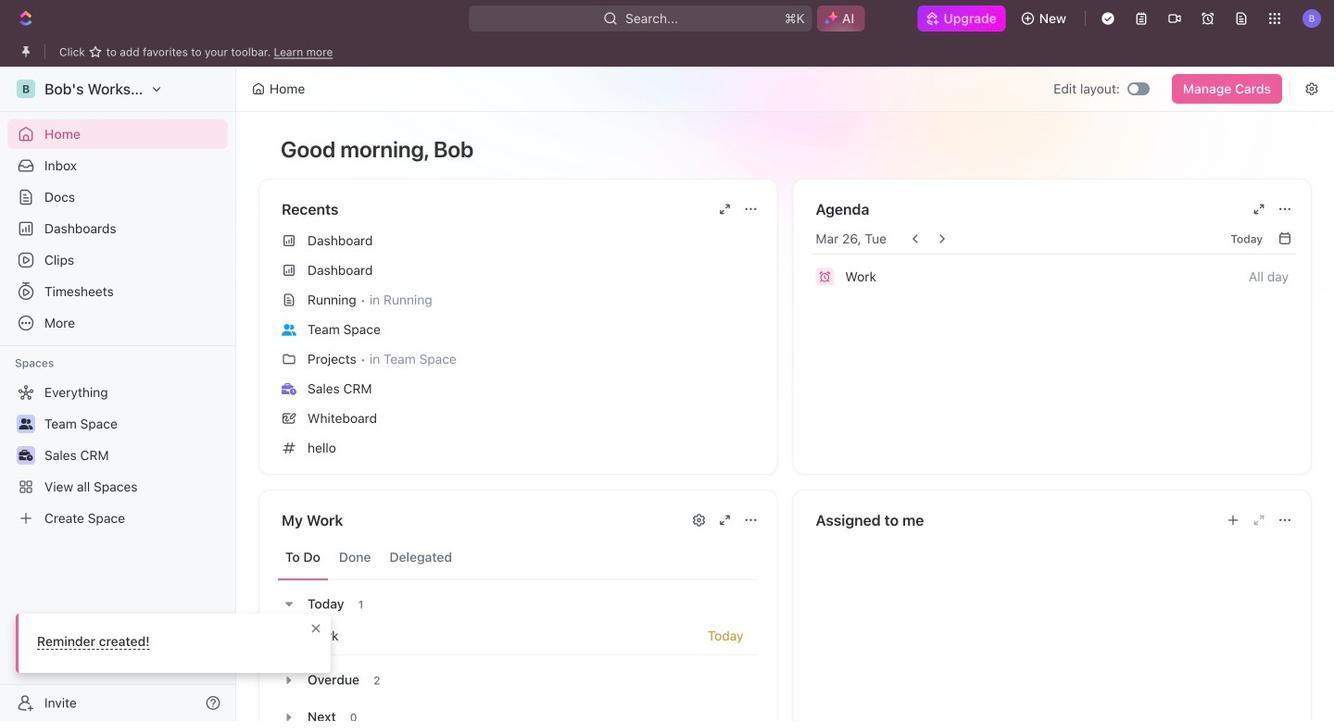 Task type: describe. For each thing, give the bounding box(es) containing it.
bob's workspace, , element
[[17, 80, 35, 98]]

business time image inside tree
[[19, 450, 33, 461]]

user group image
[[282, 324, 297, 336]]

user group image
[[19, 419, 33, 430]]



Task type: locate. For each thing, give the bounding box(es) containing it.
tree
[[7, 378, 228, 534]]

business time image
[[282, 383, 297, 395], [19, 450, 33, 461]]

1 vertical spatial business time image
[[19, 450, 33, 461]]

0 horizontal spatial business time image
[[19, 450, 33, 461]]

business time image down user group image
[[282, 383, 297, 395]]

tree inside sidebar navigation
[[7, 378, 228, 534]]

business time image down user group icon
[[19, 450, 33, 461]]

1 horizontal spatial business time image
[[282, 383, 297, 395]]

0 vertical spatial business time image
[[282, 383, 297, 395]]

tab list
[[278, 536, 758, 581]]

sidebar navigation
[[0, 67, 240, 722]]



Task type: vqa. For each thing, say whether or not it's contained in the screenshot.
the bottom the business time image
yes



